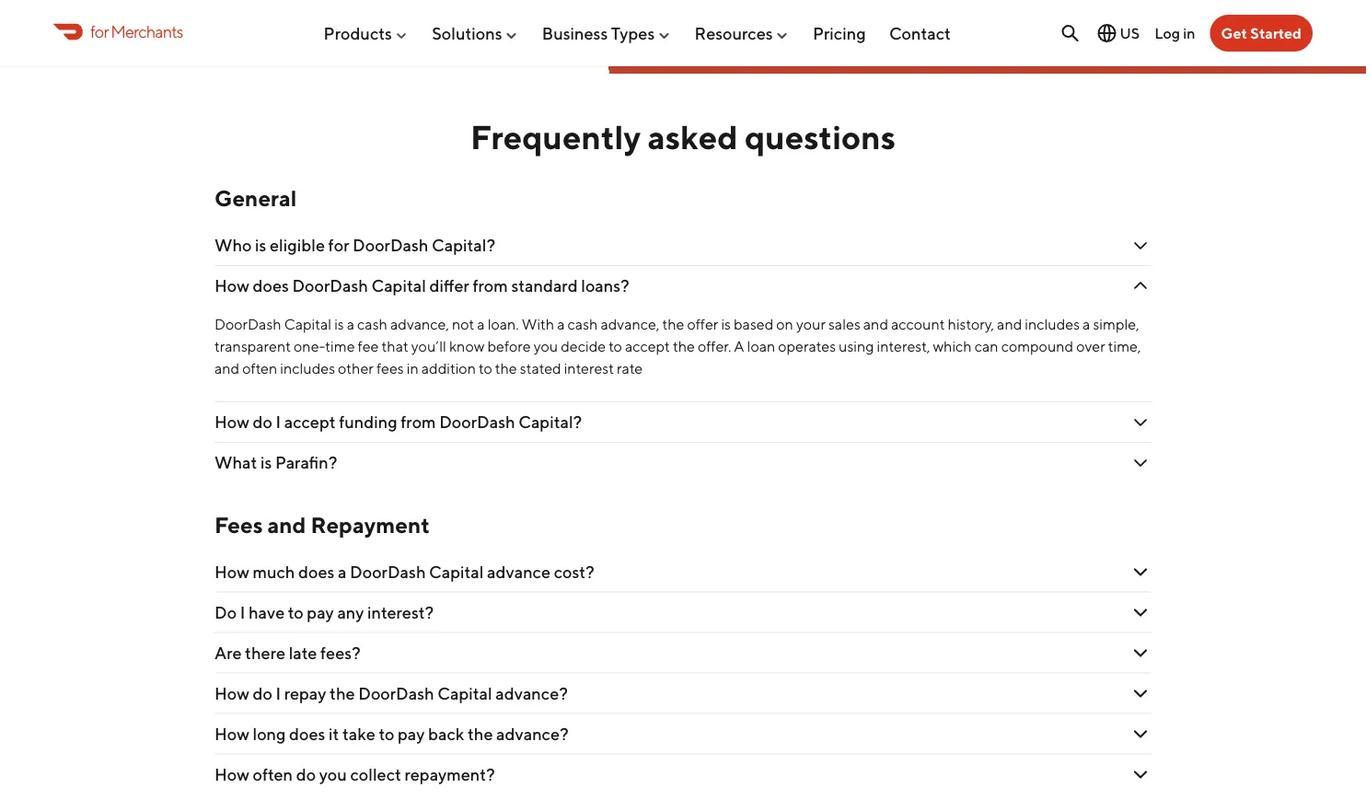 Task type: locate. For each thing, give the bounding box(es) containing it.
in right fees
[[407, 360, 419, 378]]

is right who
[[255, 236, 267, 256]]

1 horizontal spatial pay
[[398, 724, 425, 744]]

1 vertical spatial for
[[328, 236, 349, 256]]

is
[[255, 236, 267, 256], [334, 316, 344, 333], [721, 316, 731, 333], [261, 453, 272, 473]]

i for repay
[[276, 684, 281, 704]]

4 chevron down image from the top
[[1130, 724, 1152, 746]]

you
[[534, 338, 558, 356], [319, 765, 347, 785]]

does down eligible
[[253, 276, 289, 296]]

0 vertical spatial i
[[276, 413, 281, 432]]

business
[[542, 23, 608, 43]]

2 chevron down image from the top
[[1130, 602, 1152, 624]]

1 horizontal spatial capital?
[[519, 413, 582, 432]]

i up what is parafin?
[[276, 413, 281, 432]]

1 vertical spatial often
[[253, 765, 293, 785]]

often down long
[[253, 765, 293, 785]]

i left "repay" at the bottom of page
[[276, 684, 281, 704]]

2 vertical spatial i
[[276, 684, 281, 704]]

i
[[276, 413, 281, 432], [240, 603, 245, 623], [276, 684, 281, 704]]

log in
[[1155, 24, 1196, 42]]

parafin?
[[275, 453, 337, 473]]

much
[[253, 562, 295, 582]]

from up loan.
[[473, 276, 508, 296]]

1 vertical spatial from
[[401, 413, 436, 432]]

do
[[253, 413, 273, 432], [253, 684, 273, 704], [296, 765, 316, 785]]

does
[[253, 276, 289, 296], [298, 562, 335, 582], [289, 724, 325, 744]]

accept
[[625, 338, 670, 356], [284, 413, 336, 432]]

includes up compound
[[1025, 316, 1080, 333]]

1 chevron down image from the top
[[1130, 235, 1152, 257]]

5 how from the top
[[215, 724, 249, 744]]

doordash inside doordash capital is a cash advance, not a loan. with a cash advance, the offer is based on your sales and account history, and includes a simple, transparent one-time fee that you'll know before you decide to accept the offer. a loan operates using interest, which can compound over time, and often includes other fees in addition to the stated interest rate
[[215, 316, 281, 333]]

in right log
[[1184, 24, 1196, 42]]

1 horizontal spatial advance,
[[601, 316, 660, 333]]

do i have to pay any interest?
[[215, 603, 434, 623]]

how for how do i accept funding from doordash capital?
[[215, 413, 249, 432]]

does up do i have to pay any interest?
[[298, 562, 335, 582]]

a up over
[[1083, 316, 1091, 333]]

asked
[[648, 117, 738, 157]]

capital? up the differ
[[432, 236, 496, 256]]

1 vertical spatial in
[[407, 360, 419, 378]]

0 vertical spatial for
[[90, 21, 108, 41]]

are there late fees?
[[215, 643, 364, 663]]

i right do
[[240, 603, 245, 623]]

do for repay
[[253, 684, 273, 704]]

3 how from the top
[[215, 562, 249, 582]]

1 cash from the left
[[357, 316, 388, 333]]

does left it at the bottom of page
[[289, 724, 325, 744]]

1 horizontal spatial cash
[[568, 316, 598, 333]]

cash up fee at top
[[357, 316, 388, 333]]

and down transparent
[[215, 360, 240, 378]]

for merchants link
[[53, 19, 183, 44]]

pay left the back
[[398, 724, 425, 744]]

interest,
[[877, 338, 930, 356]]

take
[[343, 724, 376, 744]]

do
[[215, 603, 237, 623]]

includes
[[1025, 316, 1080, 333], [280, 360, 335, 378]]

started
[[1251, 24, 1302, 42]]

0 horizontal spatial accept
[[284, 413, 336, 432]]

1 vertical spatial accept
[[284, 413, 336, 432]]

includes down one-
[[280, 360, 335, 378]]

0 horizontal spatial advance,
[[390, 316, 449, 333]]

addition
[[422, 360, 476, 378]]

and
[[864, 316, 889, 333], [997, 316, 1022, 333], [215, 360, 240, 378], [268, 512, 306, 538]]

2 chevron down image from the top
[[1130, 275, 1152, 297]]

for
[[90, 21, 108, 41], [328, 236, 349, 256]]

chevron down image for advance?
[[1130, 683, 1152, 705]]

0 horizontal spatial includes
[[280, 360, 335, 378]]

for right eligible
[[328, 236, 349, 256]]

decide
[[561, 338, 606, 356]]

1 horizontal spatial in
[[1184, 24, 1196, 42]]

capital? down stated
[[519, 413, 582, 432]]

to up rate
[[609, 338, 622, 356]]

1 vertical spatial does
[[298, 562, 335, 582]]

how do i accept funding from doordash capital?
[[215, 413, 582, 432]]

0 vertical spatial capital?
[[432, 236, 496, 256]]

1 horizontal spatial from
[[473, 276, 508, 296]]

do left collect
[[296, 765, 316, 785]]

chevron down image
[[1130, 412, 1152, 434], [1130, 602, 1152, 624], [1130, 683, 1152, 705], [1130, 724, 1152, 746]]

capital left the differ
[[372, 276, 426, 296]]

stated
[[520, 360, 561, 378]]

6 how from the top
[[215, 765, 249, 785]]

pricing link
[[813, 16, 866, 50]]

often
[[242, 360, 277, 378], [253, 765, 293, 785]]

1 chevron down image from the top
[[1130, 412, 1152, 434]]

1 horizontal spatial accept
[[625, 338, 670, 356]]

how for how long does it take to pay back the advance?
[[215, 724, 249, 744]]

2 vertical spatial does
[[289, 724, 325, 744]]

advance, up you'll
[[390, 316, 449, 333]]

what is parafin?
[[215, 453, 337, 473]]

how
[[215, 276, 249, 296], [215, 413, 249, 432], [215, 562, 249, 582], [215, 684, 249, 704], [215, 724, 249, 744], [215, 765, 249, 785]]

doordash
[[353, 236, 429, 256], [292, 276, 368, 296], [215, 316, 281, 333], [439, 413, 515, 432], [350, 562, 426, 582], [358, 684, 434, 704]]

0 horizontal spatial from
[[401, 413, 436, 432]]

do down "there" in the bottom left of the page
[[253, 684, 273, 704]]

0 horizontal spatial you
[[319, 765, 347, 785]]

0 vertical spatial often
[[242, 360, 277, 378]]

chevron down image
[[1130, 235, 1152, 257], [1130, 275, 1152, 297], [1130, 452, 1152, 474], [1130, 561, 1152, 584], [1130, 642, 1152, 665], [1130, 764, 1152, 786]]

1 how from the top
[[215, 276, 249, 296]]

over
[[1077, 338, 1106, 356]]

advance, up rate
[[601, 316, 660, 333]]

2 how from the top
[[215, 413, 249, 432]]

0 horizontal spatial for
[[90, 21, 108, 41]]

1 vertical spatial do
[[253, 684, 273, 704]]

accept inside doordash capital is a cash advance, not a loan. with a cash advance, the offer is based on your sales and account history, and includes a simple, transparent one-time fee that you'll know before you decide to accept the offer. a loan operates using interest, which can compound over time, and often includes other fees in addition to the stated interest rate
[[625, 338, 670, 356]]

4 chevron down image from the top
[[1130, 561, 1152, 584]]

capital
[[372, 276, 426, 296], [284, 316, 332, 333], [429, 562, 484, 582], [438, 684, 492, 704]]

your
[[797, 316, 826, 333]]

0 vertical spatial does
[[253, 276, 289, 296]]

accept up rate
[[625, 338, 670, 356]]

doordash up interest?
[[350, 562, 426, 582]]

0 vertical spatial in
[[1184, 24, 1196, 42]]

0 horizontal spatial cash
[[357, 316, 388, 333]]

how for how much does a doordash capital advance cost?
[[215, 562, 249, 582]]

you inside doordash capital is a cash advance, not a loan. with a cash advance, the offer is based on your sales and account history, and includes a simple, transparent one-time fee that you'll know before you decide to accept the offer. a loan operates using interest, which can compound over time, and often includes other fees in addition to the stated interest rate
[[534, 338, 558, 356]]

the down before
[[495, 360, 517, 378]]

repay
[[284, 684, 326, 704]]

advance,
[[390, 316, 449, 333], [601, 316, 660, 333]]

0 vertical spatial you
[[534, 338, 558, 356]]

does for long
[[289, 724, 325, 744]]

1 horizontal spatial includes
[[1025, 316, 1080, 333]]

in inside doordash capital is a cash advance, not a loan. with a cash advance, the offer is based on your sales and account history, and includes a simple, transparent one-time fee that you'll know before you decide to accept the offer. a loan operates using interest, which can compound over time, and often includes other fees in addition to the stated interest rate
[[407, 360, 419, 378]]

to down the know
[[479, 360, 492, 378]]

does for much
[[298, 562, 335, 582]]

1 horizontal spatial you
[[534, 338, 558, 356]]

for left the merchants
[[90, 21, 108, 41]]

0 vertical spatial includes
[[1025, 316, 1080, 333]]

6 chevron down image from the top
[[1130, 764, 1152, 786]]

1 vertical spatial pay
[[398, 724, 425, 744]]

is right what
[[261, 453, 272, 473]]

0 horizontal spatial pay
[[307, 603, 334, 623]]

is up the time
[[334, 316, 344, 333]]

you down it at the bottom of page
[[319, 765, 347, 785]]

0 vertical spatial accept
[[625, 338, 670, 356]]

3 chevron down image from the top
[[1130, 452, 1152, 474]]

general
[[215, 186, 297, 212]]

cash
[[357, 316, 388, 333], [568, 316, 598, 333]]

0 vertical spatial do
[[253, 413, 273, 432]]

time,
[[1109, 338, 1141, 356]]

cash up decide
[[568, 316, 598, 333]]

doordash up transparent
[[215, 316, 281, 333]]

chevron down image for repayment?
[[1130, 764, 1152, 786]]

do up what is parafin?
[[253, 413, 273, 432]]

how long does it take to pay back the advance?
[[215, 724, 569, 744]]

0 vertical spatial from
[[473, 276, 508, 296]]

to
[[609, 338, 622, 356], [479, 360, 492, 378], [288, 603, 304, 623], [379, 724, 395, 744]]

0 vertical spatial pay
[[307, 603, 334, 623]]

4 how from the top
[[215, 684, 249, 704]]

can
[[975, 338, 999, 356]]

with
[[522, 316, 555, 333]]

fees
[[377, 360, 404, 378]]

products link
[[324, 16, 409, 50]]

pricing
[[813, 23, 866, 43]]

doordash down addition at the top left of the page
[[439, 413, 515, 432]]

accept up parafin?
[[284, 413, 336, 432]]

capital up one-
[[284, 316, 332, 333]]

account
[[891, 316, 945, 333]]

the right the back
[[468, 724, 493, 744]]

0 horizontal spatial in
[[407, 360, 419, 378]]

get started button
[[1211, 15, 1313, 52]]

chevron down image for back
[[1130, 724, 1152, 746]]

doordash capital is a cash advance, not a loan. with a cash advance, the offer is based on your sales and account history, and includes a simple, transparent one-time fee that you'll know before you decide to accept the offer. a loan operates using interest, which can compound over time, and often includes other fees in addition to the stated interest rate
[[215, 316, 1141, 378]]

how for how does doordash capital differ from standard loans?
[[215, 276, 249, 296]]

fee
[[358, 338, 379, 356]]

how much does a doordash capital advance cost?
[[215, 562, 595, 582]]

1 vertical spatial advance?
[[496, 724, 569, 744]]

you up stated
[[534, 338, 558, 356]]

what
[[215, 453, 257, 473]]

from
[[473, 276, 508, 296], [401, 413, 436, 432]]

offer.
[[698, 338, 731, 356]]

pay left any
[[307, 603, 334, 623]]

2 advance, from the left
[[601, 316, 660, 333]]

from right funding
[[401, 413, 436, 432]]

repayment
[[311, 512, 430, 538]]

contact link
[[890, 16, 951, 50]]

doordash up how does doordash capital differ from standard loans?
[[353, 236, 429, 256]]

globe line image
[[1096, 22, 1118, 44]]

3 chevron down image from the top
[[1130, 683, 1152, 705]]

often down transparent
[[242, 360, 277, 378]]

chevron down image for capital?
[[1130, 412, 1152, 434]]

differ
[[430, 276, 470, 296]]



Task type: describe. For each thing, give the bounding box(es) containing it.
interest?
[[367, 603, 434, 623]]

business types link
[[542, 16, 672, 50]]

1 vertical spatial capital?
[[519, 413, 582, 432]]

offer
[[687, 316, 719, 333]]

a up the time
[[347, 316, 355, 333]]

history,
[[948, 316, 995, 333]]

the right "repay" at the bottom of page
[[330, 684, 355, 704]]

solutions link
[[432, 16, 519, 50]]

merchants
[[111, 21, 183, 41]]

loan
[[747, 338, 776, 356]]

0 horizontal spatial capital?
[[432, 236, 496, 256]]

operates
[[778, 338, 836, 356]]

fees and repayment
[[215, 512, 430, 538]]

fees
[[215, 512, 263, 538]]

back
[[428, 724, 464, 744]]

sales
[[829, 316, 861, 333]]

know
[[449, 338, 485, 356]]

any
[[337, 603, 364, 623]]

how for how often do you collect repayment?
[[215, 765, 249, 785]]

a up any
[[338, 562, 347, 582]]

fees?
[[320, 643, 361, 663]]

2 vertical spatial do
[[296, 765, 316, 785]]

the down the offer at right
[[673, 338, 695, 356]]

contact
[[890, 23, 951, 43]]

using
[[839, 338, 874, 356]]

is right the offer at right
[[721, 316, 731, 333]]

transparent
[[215, 338, 291, 356]]

business types
[[542, 23, 655, 43]]

repayment?
[[405, 765, 495, 785]]

based
[[734, 316, 774, 333]]

1 advance, from the left
[[390, 316, 449, 333]]

it
[[329, 724, 339, 744]]

to right have
[[288, 603, 304, 623]]

and right fees
[[268, 512, 306, 538]]

a right not
[[477, 316, 485, 333]]

log
[[1155, 24, 1181, 42]]

that
[[382, 338, 409, 356]]

doordash down who is eligible for doordash capital?
[[292, 276, 368, 296]]

rate
[[617, 360, 643, 378]]

advance
[[487, 562, 551, 582]]

loans?
[[581, 276, 630, 296]]

the left the offer at right
[[663, 316, 685, 333]]

a right with
[[557, 316, 565, 333]]

eligible
[[270, 236, 325, 256]]

i for accept
[[276, 413, 281, 432]]

how for how do i repay the doordash capital advance?
[[215, 684, 249, 704]]

how often do you collect repayment?
[[215, 765, 499, 785]]

get started
[[1222, 24, 1302, 42]]

before
[[488, 338, 531, 356]]

often inside doordash capital is a cash advance, not a loan. with a cash advance, the offer is based on your sales and account history, and includes a simple, transparent one-time fee that you'll know before you decide to accept the offer. a loan operates using interest, which can compound over time, and often includes other fees in addition to the stated interest rate
[[242, 360, 277, 378]]

1 horizontal spatial for
[[328, 236, 349, 256]]

chevron down image for capital?
[[1130, 235, 1152, 257]]

and up can
[[997, 316, 1022, 333]]

from for differ
[[473, 276, 508, 296]]

standard
[[511, 276, 578, 296]]

1 vertical spatial includes
[[280, 360, 335, 378]]

late
[[289, 643, 317, 663]]

collect
[[350, 765, 401, 785]]

to right take
[[379, 724, 395, 744]]

how do i repay the doordash capital advance?
[[215, 684, 568, 704]]

which
[[933, 338, 972, 356]]

one-
[[294, 338, 325, 356]]

solutions
[[432, 23, 502, 43]]

doordash up how long does it take to pay back the advance?
[[358, 684, 434, 704]]

1 vertical spatial i
[[240, 603, 245, 623]]

chevron down image for from
[[1130, 275, 1152, 297]]

capital left advance
[[429, 562, 484, 582]]

types
[[611, 23, 655, 43]]

2 cash from the left
[[568, 316, 598, 333]]

cost?
[[554, 562, 595, 582]]

do for accept
[[253, 413, 273, 432]]

products
[[324, 23, 392, 43]]

other
[[338, 360, 374, 378]]

on
[[777, 316, 794, 333]]

you'll
[[411, 338, 447, 356]]

interest
[[564, 360, 614, 378]]

who is eligible for doordash capital?
[[215, 236, 496, 256]]

and up the using
[[864, 316, 889, 333]]

chevron down image for capital
[[1130, 561, 1152, 584]]

time
[[325, 338, 355, 356]]

loan.
[[488, 316, 519, 333]]

resources
[[695, 23, 773, 43]]

5 chevron down image from the top
[[1130, 642, 1152, 665]]

long
[[253, 724, 286, 744]]

0 vertical spatial advance?
[[496, 684, 568, 704]]

funding
[[339, 413, 398, 432]]

us
[[1120, 24, 1140, 42]]

capital up the back
[[438, 684, 492, 704]]

resources link
[[695, 16, 790, 50]]

for merchants
[[90, 21, 183, 41]]

a
[[734, 338, 745, 356]]

questions
[[745, 117, 896, 157]]

1 vertical spatial you
[[319, 765, 347, 785]]

there
[[245, 643, 286, 663]]

who
[[215, 236, 252, 256]]

frequently asked questions
[[470, 117, 896, 157]]

get
[[1222, 24, 1248, 42]]

compound
[[1002, 338, 1074, 356]]

how does doordash capital differ from standard loans?
[[215, 276, 630, 296]]

are
[[215, 643, 242, 663]]

have
[[249, 603, 285, 623]]

capital inside doordash capital is a cash advance, not a loan. with a cash advance, the offer is based on your sales and account history, and includes a simple, transparent one-time fee that you'll know before you decide to accept the offer. a loan operates using interest, which can compound over time, and often includes other fees in addition to the stated interest rate
[[284, 316, 332, 333]]

not
[[452, 316, 474, 333]]

frequently
[[470, 117, 641, 157]]

from for funding
[[401, 413, 436, 432]]



Task type: vqa. For each thing, say whether or not it's contained in the screenshot.
interest
yes



